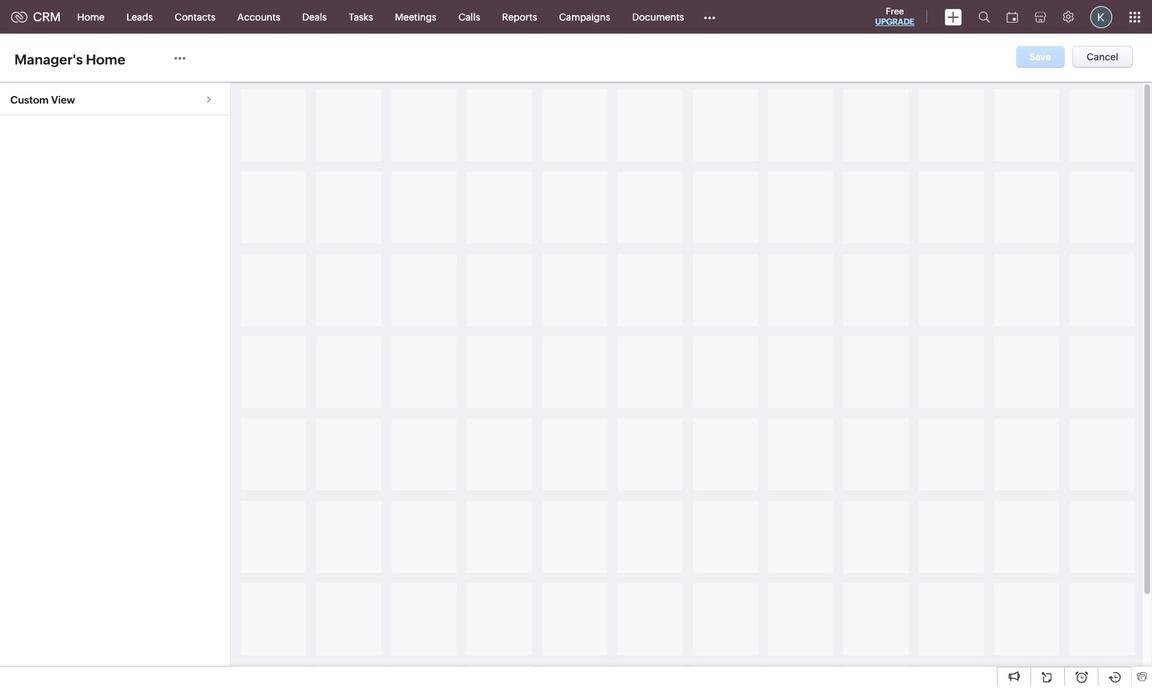 Task type: describe. For each thing, give the bounding box(es) containing it.
calendar image
[[1007, 11, 1018, 22]]

documents
[[632, 11, 684, 22]]

campaigns link
[[548, 0, 621, 33]]

upgrade
[[875, 17, 915, 27]]

leads
[[126, 11, 153, 22]]

logo image
[[11, 11, 27, 22]]

calls link
[[448, 0, 491, 33]]

leads link
[[115, 0, 164, 33]]

crm
[[33, 10, 61, 24]]

search element
[[970, 0, 998, 34]]

cancel
[[1087, 51, 1119, 62]]

create menu image
[[945, 9, 962, 25]]

documents link
[[621, 0, 695, 33]]

free
[[886, 6, 904, 16]]

accounts
[[237, 11, 280, 22]]

home
[[77, 11, 104, 22]]

tasks link
[[338, 0, 384, 33]]

meetings link
[[384, 0, 448, 33]]

contacts
[[175, 11, 216, 22]]

calls
[[459, 11, 480, 22]]



Task type: vqa. For each thing, say whether or not it's contained in the screenshot.
button
no



Task type: locate. For each thing, give the bounding box(es) containing it.
reports
[[502, 11, 537, 22]]

custom view link
[[0, 82, 230, 115]]

free upgrade
[[875, 6, 915, 27]]

accounts link
[[226, 0, 291, 33]]

crm link
[[11, 10, 61, 24]]

deals link
[[291, 0, 338, 33]]

meetings
[[395, 11, 437, 22]]

cancel button
[[1072, 46, 1133, 68]]

tasks
[[349, 11, 373, 22]]

home link
[[66, 0, 115, 33]]

create menu element
[[937, 0, 970, 33]]

custom view
[[10, 94, 75, 106]]

contacts link
[[164, 0, 226, 33]]

view
[[51, 94, 75, 106]]

campaigns
[[559, 11, 610, 22]]

profile image
[[1090, 6, 1112, 28]]

profile element
[[1082, 0, 1121, 33]]

None text field
[[10, 49, 163, 69]]

custom
[[10, 94, 49, 106]]

deals
[[302, 11, 327, 22]]

reports link
[[491, 0, 548, 33]]

Other Modules field
[[695, 6, 725, 28]]

search image
[[978, 11, 990, 23]]



